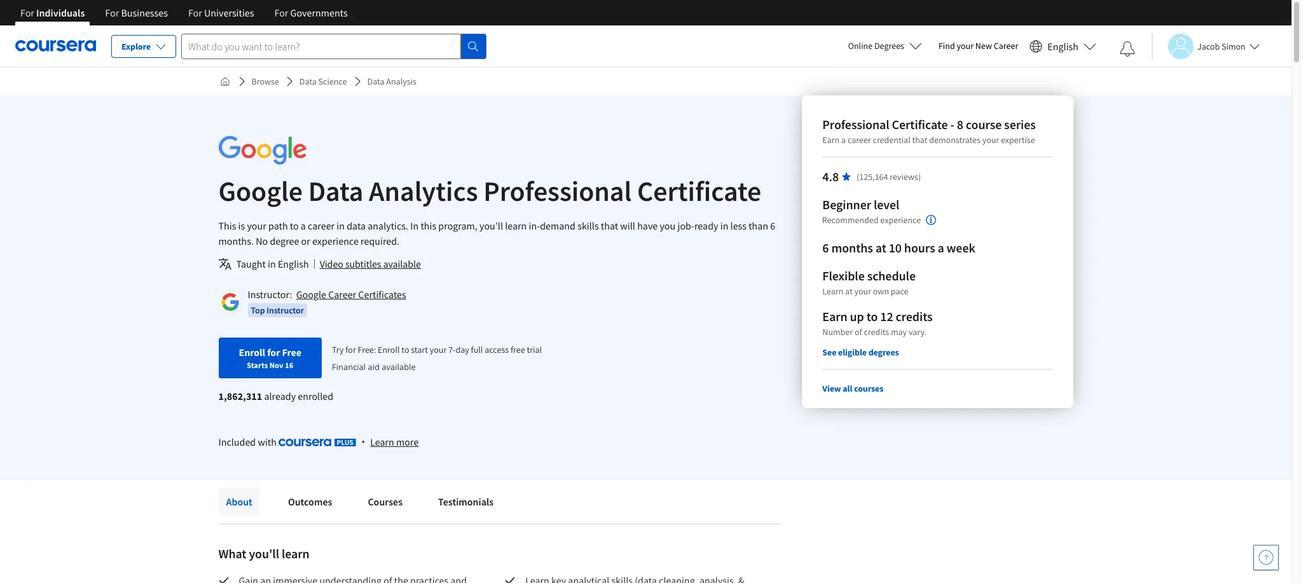 Task type: describe. For each thing, give the bounding box(es) containing it.
coursera image
[[15, 36, 96, 56]]

video subtitles available
[[320, 258, 421, 270]]

8
[[957, 116, 963, 132]]

online degrees
[[848, 40, 904, 52]]

about link
[[218, 488, 260, 516]]

2 earn from the top
[[822, 308, 847, 324]]

pace
[[891, 286, 908, 297]]

outcomes
[[288, 495, 332, 508]]

online degrees button
[[838, 32, 932, 60]]

degree
[[270, 235, 299, 247]]

browse
[[252, 76, 279, 87]]

that inside 'professional certificate - 8 course series earn a career credential that demonstrates your expertise'
[[912, 134, 927, 146]]

of
[[854, 326, 862, 338]]

up
[[850, 308, 864, 324]]

eligible
[[838, 347, 867, 358]]

starts
[[247, 360, 268, 370]]

less
[[731, 219, 747, 232]]

required.
[[361, 235, 399, 247]]

number of credits may vary.
[[822, 326, 926, 338]]

data up data at the top left of page
[[308, 174, 363, 209]]

1 vertical spatial to
[[866, 308, 878, 324]]

your inside 'professional certificate - 8 course series earn a career credential that demonstrates your expertise'
[[982, 134, 999, 146]]

0 horizontal spatial in
[[268, 258, 276, 270]]

free:
[[358, 344, 376, 356]]

enrolled
[[298, 390, 333, 403]]

this is your path to a career in data analytics. in this program, you'll learn in-demand skills that will have you job-ready in less than 6 months. no degree or experience required.
[[218, 219, 775, 247]]

find
[[939, 40, 955, 52]]

6 months at 10 hours a week
[[822, 240, 975, 256]]

banner navigation
[[10, 0, 358, 35]]

data for data science
[[299, 76, 317, 87]]

already
[[264, 390, 296, 403]]

a inside 'professional certificate - 8 course series earn a career credential that demonstrates your expertise'
[[841, 134, 846, 146]]

1,862,311 already enrolled
[[218, 390, 333, 403]]

governments
[[290, 6, 348, 19]]

courses
[[368, 495, 403, 508]]

taught in english
[[236, 258, 309, 270]]

google data analytics professional certificate
[[218, 174, 761, 209]]

will
[[620, 219, 635, 232]]

new
[[976, 40, 992, 52]]

jacob
[[1198, 40, 1220, 52]]

at inside flexible schedule learn at your own pace
[[845, 286, 852, 297]]

0 vertical spatial at
[[875, 240, 886, 256]]

a for 6 months at 10 hours a week
[[937, 240, 944, 256]]

degrees
[[868, 347, 899, 358]]

access
[[485, 344, 509, 356]]

2 horizontal spatial in
[[720, 219, 728, 232]]

your inside flexible schedule learn at your own pace
[[854, 286, 871, 297]]

vary.
[[909, 326, 926, 338]]

english button
[[1025, 25, 1102, 67]]

skills
[[578, 219, 599, 232]]

try for free: enroll to start your 7-day full access free trial financial aid available
[[332, 344, 542, 373]]

months
[[831, 240, 873, 256]]

view all courses link
[[822, 383, 883, 394]]

browse link
[[246, 70, 284, 93]]

help center image
[[1259, 550, 1274, 565]]

what
[[218, 546, 246, 562]]

coursera plus image
[[279, 439, 356, 447]]

10
[[889, 240, 902, 256]]

certificates
[[358, 288, 406, 301]]

hours
[[904, 240, 935, 256]]

for universities
[[188, 6, 254, 19]]

recommended
[[822, 215, 879, 226]]

online
[[848, 40, 873, 52]]

included
[[218, 436, 256, 448]]

1 horizontal spatial in
[[337, 219, 345, 232]]

analytics.
[[368, 219, 408, 232]]

google career certificates link
[[296, 288, 406, 301]]

0 vertical spatial google
[[218, 174, 303, 209]]

to for try for free: enroll to start your 7-day full access free trial financial aid available
[[402, 344, 409, 356]]

video
[[320, 258, 343, 270]]

0 horizontal spatial professional
[[484, 174, 632, 209]]

career inside 'professional certificate - 8 course series earn a career credential that demonstrates your expertise'
[[847, 134, 871, 146]]

1 vertical spatial certificate
[[637, 174, 761, 209]]

free
[[511, 344, 525, 356]]

data science link
[[294, 70, 352, 93]]

try
[[332, 344, 344, 356]]

financial aid available button
[[332, 361, 416, 373]]

0 vertical spatial experience
[[880, 215, 921, 226]]

What do you want to learn? text field
[[181, 33, 461, 59]]

nov
[[269, 360, 283, 370]]

(125,164
[[856, 171, 888, 183]]

for for try
[[346, 344, 356, 356]]

credential
[[873, 134, 910, 146]]

for for governments
[[274, 6, 288, 19]]

about
[[226, 495, 252, 508]]

day
[[456, 344, 469, 356]]

instructor: google career certificates top instructor
[[248, 288, 406, 316]]

12
[[880, 308, 893, 324]]

google inside instructor: google career certificates top instructor
[[296, 288, 326, 301]]

see
[[822, 347, 836, 358]]

4.8
[[822, 169, 839, 184]]

professional inside 'professional certificate - 8 course series earn a career credential that demonstrates your expertise'
[[822, 116, 889, 132]]

jacob simon button
[[1152, 33, 1260, 59]]

earn inside 'professional certificate - 8 course series earn a career credential that demonstrates your expertise'
[[822, 134, 839, 146]]

learn inside flexible schedule learn at your own pace
[[822, 286, 843, 297]]

instructor
[[267, 305, 304, 316]]

for governments
[[274, 6, 348, 19]]

ready
[[695, 219, 718, 232]]

reviews)
[[890, 171, 921, 183]]

businesses
[[121, 6, 168, 19]]

this
[[218, 219, 236, 232]]

you
[[660, 219, 676, 232]]

have
[[637, 219, 658, 232]]

0 horizontal spatial credits
[[864, 326, 889, 338]]

or
[[301, 235, 310, 247]]

that inside this is your path to a career in data analytics. in this program, you'll learn in-demand skills that will have you job-ready in less than 6 months. no degree or experience required.
[[601, 219, 618, 232]]

•
[[361, 435, 365, 449]]

in-
[[529, 219, 540, 232]]

your inside this is your path to a career in data analytics. in this program, you'll learn in-demand skills that will have you job-ready in less than 6 months. no degree or experience required.
[[247, 219, 266, 232]]

is
[[238, 219, 245, 232]]

for businesses
[[105, 6, 168, 19]]

for for businesses
[[105, 6, 119, 19]]

courses link
[[360, 488, 410, 516]]



Task type: vqa. For each thing, say whether or not it's contained in the screenshot.
SHOW MORE button
no



Task type: locate. For each thing, give the bounding box(es) containing it.
career right new
[[994, 40, 1018, 52]]

included with
[[218, 436, 279, 448]]

individuals
[[36, 6, 85, 19]]

1 vertical spatial credits
[[864, 326, 889, 338]]

for for universities
[[188, 6, 202, 19]]

more
[[396, 436, 419, 448]]

1 vertical spatial learn
[[370, 436, 394, 448]]

career inside this is your path to a career in data analytics. in this program, you'll learn in-demand skills that will have you job-ready in less than 6 months. no degree or experience required.
[[308, 219, 335, 232]]

see eligible degrees
[[822, 347, 899, 358]]

professional up credential
[[822, 116, 889, 132]]

a inside this is your path to a career in data analytics. in this program, you'll learn in-demand skills that will have you job-ready in less than 6 months. no degree or experience required.
[[301, 219, 306, 232]]

trial
[[527, 344, 542, 356]]

you'll
[[249, 546, 279, 562]]

view all courses
[[822, 383, 883, 394]]

0 vertical spatial learn
[[822, 286, 843, 297]]

learn right you'll
[[282, 546, 310, 562]]

enroll for free starts nov 16
[[239, 346, 301, 370]]

0 vertical spatial that
[[912, 134, 927, 146]]

google up path
[[218, 174, 303, 209]]

credits up vary. at the right bottom of the page
[[895, 308, 932, 324]]

data for data analysis
[[367, 76, 384, 87]]

available inside video subtitles available button
[[383, 258, 421, 270]]

0 horizontal spatial at
[[845, 286, 852, 297]]

0 vertical spatial a
[[841, 134, 846, 146]]

career down video
[[328, 288, 356, 301]]

a left credential
[[841, 134, 846, 146]]

that right credential
[[912, 134, 927, 146]]

learn
[[505, 219, 527, 232], [282, 546, 310, 562]]

0 vertical spatial certificate
[[892, 116, 948, 132]]

1 vertical spatial earn
[[822, 308, 847, 324]]

to left "12"
[[866, 308, 878, 324]]

0 horizontal spatial learn
[[370, 436, 394, 448]]

for left the governments
[[274, 6, 288, 19]]

a
[[841, 134, 846, 146], [301, 219, 306, 232], [937, 240, 944, 256]]

video subtitles available button
[[320, 256, 421, 272]]

1 vertical spatial learn
[[282, 546, 310, 562]]

-
[[950, 116, 954, 132]]

professional up "demand"
[[484, 174, 632, 209]]

0 horizontal spatial to
[[290, 219, 299, 232]]

demonstrates
[[929, 134, 980, 146]]

certificate inside 'professional certificate - 8 course series earn a career credential that demonstrates your expertise'
[[892, 116, 948, 132]]

to for this is your path to a career in data analytics. in this program, you'll learn in-demand skills that will have you job-ready in less than 6 months. no degree or experience required.
[[290, 219, 299, 232]]

0 vertical spatial career
[[847, 134, 871, 146]]

enroll right free: at the left bottom
[[378, 344, 400, 356]]

for up nov
[[267, 346, 280, 359]]

universities
[[204, 6, 254, 19]]

than
[[749, 219, 768, 232]]

your down course
[[982, 134, 999, 146]]

0 horizontal spatial certificate
[[637, 174, 761, 209]]

1 vertical spatial professional
[[484, 174, 632, 209]]

your inside try for free: enroll to start your 7-day full access free trial financial aid available
[[430, 344, 447, 356]]

at
[[875, 240, 886, 256], [845, 286, 852, 297]]

16
[[285, 360, 293, 370]]

jacob simon
[[1198, 40, 1246, 52]]

learn right '•'
[[370, 436, 394, 448]]

a left the "week"
[[937, 240, 944, 256]]

google image
[[218, 136, 306, 165]]

1 vertical spatial experience
[[312, 235, 359, 247]]

at down flexible
[[845, 286, 852, 297]]

recommended experience
[[822, 215, 921, 226]]

1 horizontal spatial learn
[[822, 286, 843, 297]]

1 horizontal spatial professional
[[822, 116, 889, 132]]

professional certificate - 8 course series earn a career credential that demonstrates your expertise
[[822, 116, 1036, 146]]

full
[[471, 344, 483, 356]]

4 for from the left
[[274, 6, 288, 19]]

information about difficulty level pre-requisites. image
[[926, 215, 936, 225]]

0 horizontal spatial 6
[[770, 219, 775, 232]]

your left the 7-
[[430, 344, 447, 356]]

2 vertical spatial a
[[937, 240, 944, 256]]

None search field
[[181, 33, 487, 59]]

enroll inside try for free: enroll to start your 7-day full access free trial financial aid available
[[378, 344, 400, 356]]

number
[[822, 326, 853, 338]]

for left businesses
[[105, 6, 119, 19]]

1 horizontal spatial a
[[841, 134, 846, 146]]

career inside instructor: google career certificates top instructor
[[328, 288, 356, 301]]

learn inside the • learn more
[[370, 436, 394, 448]]

0 vertical spatial to
[[290, 219, 299, 232]]

0 horizontal spatial experience
[[312, 235, 359, 247]]

in
[[337, 219, 345, 232], [720, 219, 728, 232], [268, 258, 276, 270]]

at left the 10
[[875, 240, 886, 256]]

6 right than on the right
[[770, 219, 775, 232]]

1 horizontal spatial certificate
[[892, 116, 948, 132]]

available inside try for free: enroll to start your 7-day full access free trial financial aid available
[[382, 361, 416, 373]]

0 horizontal spatial for
[[267, 346, 280, 359]]

science
[[318, 76, 347, 87]]

data left analysis
[[367, 76, 384, 87]]

learn more link
[[370, 434, 419, 450]]

subtitles
[[345, 258, 381, 270]]

0 vertical spatial professional
[[822, 116, 889, 132]]

to inside try for free: enroll to start your 7-day full access free trial financial aid available
[[402, 344, 409, 356]]

2 for from the left
[[105, 6, 119, 19]]

1 vertical spatial that
[[601, 219, 618, 232]]

1 vertical spatial english
[[278, 258, 309, 270]]

career
[[847, 134, 871, 146], [308, 219, 335, 232]]

1 horizontal spatial career
[[847, 134, 871, 146]]

0 horizontal spatial career
[[328, 288, 356, 301]]

google
[[218, 174, 303, 209], [296, 288, 326, 301]]

beginner
[[822, 197, 871, 212]]

0 vertical spatial credits
[[895, 308, 932, 324]]

0 horizontal spatial english
[[278, 258, 309, 270]]

for right try
[[346, 344, 356, 356]]

data left science on the top left
[[299, 76, 317, 87]]

in left less
[[720, 219, 728, 232]]

a for this is your path to a career in data analytics. in this program, you'll learn in-demand skills that will have you job-ready in less than 6 months. no degree or experience required.
[[301, 219, 306, 232]]

for for individuals
[[20, 6, 34, 19]]

experience down level
[[880, 215, 921, 226]]

testimonials link
[[431, 488, 501, 516]]

simon
[[1222, 40, 1246, 52]]

for left individuals
[[20, 6, 34, 19]]

0 vertical spatial earn
[[822, 134, 839, 146]]

a up or
[[301, 219, 306, 232]]

schedule
[[867, 268, 916, 284]]

0 horizontal spatial a
[[301, 219, 306, 232]]

2 horizontal spatial a
[[937, 240, 944, 256]]

0 horizontal spatial learn
[[282, 546, 310, 562]]

enroll inside enroll for free starts nov 16
[[239, 346, 265, 359]]

0 vertical spatial learn
[[505, 219, 527, 232]]

1 horizontal spatial experience
[[880, 215, 921, 226]]

1 horizontal spatial for
[[346, 344, 356, 356]]

find your new career
[[939, 40, 1018, 52]]

to right path
[[290, 219, 299, 232]]

analytics
[[369, 174, 478, 209]]

testimonials
[[438, 495, 494, 508]]

learn left "in-"
[[505, 219, 527, 232]]

credits
[[895, 308, 932, 324], [864, 326, 889, 338]]

beginner level
[[822, 197, 899, 212]]

1 vertical spatial google
[[296, 288, 326, 301]]

this
[[421, 219, 436, 232]]

certificate up ready
[[637, 174, 761, 209]]

google career certificates image
[[220, 293, 239, 312]]

find your new career link
[[932, 38, 1025, 54]]

flexible schedule learn at your own pace
[[822, 268, 916, 297]]

1 vertical spatial a
[[301, 219, 306, 232]]

earn up to 12 credits
[[822, 308, 932, 324]]

available down required. on the left top of page
[[383, 258, 421, 270]]

analysis
[[386, 76, 417, 87]]

enroll up starts
[[239, 346, 265, 359]]

your left own
[[854, 286, 871, 297]]

data analysis link
[[362, 70, 422, 93]]

show notifications image
[[1120, 41, 1135, 57]]

experience inside this is your path to a career in data analytics. in this program, you'll learn in-demand skills that will have you job-ready in less than 6 months. no degree or experience required.
[[312, 235, 359, 247]]

your
[[957, 40, 974, 52], [982, 134, 999, 146], [247, 219, 266, 232], [854, 286, 871, 297], [430, 344, 447, 356]]

2 horizontal spatial to
[[866, 308, 878, 324]]

that left will
[[601, 219, 618, 232]]

1 vertical spatial career
[[308, 219, 335, 232]]

career up or
[[308, 219, 335, 232]]

3 for from the left
[[188, 6, 202, 19]]

in
[[410, 219, 419, 232]]

learn down flexible
[[822, 286, 843, 297]]

professional
[[822, 116, 889, 132], [484, 174, 632, 209]]

expertise
[[1001, 134, 1035, 146]]

1 vertical spatial 6
[[822, 240, 829, 256]]

1 earn from the top
[[822, 134, 839, 146]]

for left the universities
[[188, 6, 202, 19]]

level
[[874, 197, 899, 212]]

1 horizontal spatial english
[[1048, 40, 1079, 52]]

credits down earn up to 12 credits
[[864, 326, 889, 338]]

for
[[346, 344, 356, 356], [267, 346, 280, 359]]

to inside this is your path to a career in data analytics. in this program, you'll learn in-demand skills that will have you job-ready in less than 6 months. no degree or experience required.
[[290, 219, 299, 232]]

1 for from the left
[[20, 6, 34, 19]]

home image
[[220, 76, 230, 86]]

2 vertical spatial to
[[402, 344, 409, 356]]

for individuals
[[20, 6, 85, 19]]

your right is
[[247, 219, 266, 232]]

data
[[347, 219, 366, 232]]

0 vertical spatial 6
[[770, 219, 775, 232]]

1 vertical spatial at
[[845, 286, 852, 297]]

experience
[[880, 215, 921, 226], [312, 235, 359, 247]]

1 vertical spatial available
[[382, 361, 416, 373]]

certificate
[[892, 116, 948, 132], [637, 174, 761, 209]]

• learn more
[[361, 435, 419, 449]]

1 horizontal spatial to
[[402, 344, 409, 356]]

google up instructor
[[296, 288, 326, 301]]

earn up "number" at the bottom of page
[[822, 308, 847, 324]]

0 vertical spatial english
[[1048, 40, 1079, 52]]

degrees
[[875, 40, 904, 52]]

0 vertical spatial available
[[383, 258, 421, 270]]

in right taught
[[268, 258, 276, 270]]

earn up 4.8
[[822, 134, 839, 146]]

1 horizontal spatial at
[[875, 240, 886, 256]]

0 vertical spatial career
[[994, 40, 1018, 52]]

all
[[843, 383, 852, 394]]

available right aid
[[382, 361, 416, 373]]

what you'll learn
[[218, 546, 310, 562]]

1 horizontal spatial that
[[912, 134, 927, 146]]

experience up video
[[312, 235, 359, 247]]

for inside enroll for free starts nov 16
[[267, 346, 280, 359]]

0 horizontal spatial career
[[308, 219, 335, 232]]

week
[[946, 240, 975, 256]]

for for enroll
[[267, 346, 280, 359]]

1 horizontal spatial 6
[[822, 240, 829, 256]]

7-
[[448, 344, 456, 356]]

months.
[[218, 235, 254, 247]]

courses
[[854, 383, 883, 394]]

see eligible degrees button
[[822, 346, 899, 359]]

aid
[[368, 361, 380, 373]]

to left the start
[[402, 344, 409, 356]]

available
[[383, 258, 421, 270], [382, 361, 416, 373]]

1 horizontal spatial learn
[[505, 219, 527, 232]]

english inside button
[[1048, 40, 1079, 52]]

6 inside this is your path to a career in data analytics. in this program, you'll learn in-demand skills that will have you job-ready in less than 6 months. no degree or experience required.
[[770, 219, 775, 232]]

6 left months
[[822, 240, 829, 256]]

instructor:
[[248, 288, 292, 301]]

1 vertical spatial career
[[328, 288, 356, 301]]

learn inside this is your path to a career in data analytics. in this program, you'll learn in-demand skills that will have you job-ready in less than 6 months. no degree or experience required.
[[505, 219, 527, 232]]

1 horizontal spatial career
[[994, 40, 1018, 52]]

in left data at the top left of page
[[337, 219, 345, 232]]

your right find
[[957, 40, 974, 52]]

demand
[[540, 219, 576, 232]]

certificate up credential
[[892, 116, 948, 132]]

0 horizontal spatial that
[[601, 219, 618, 232]]

free
[[282, 346, 301, 359]]

that
[[912, 134, 927, 146], [601, 219, 618, 232]]

for inside try for free: enroll to start your 7-day full access free trial financial aid available
[[346, 344, 356, 356]]

1 horizontal spatial credits
[[895, 308, 932, 324]]

explore
[[121, 41, 151, 52]]

career left credential
[[847, 134, 871, 146]]

1 horizontal spatial enroll
[[378, 344, 400, 356]]

0 horizontal spatial enroll
[[239, 346, 265, 359]]



